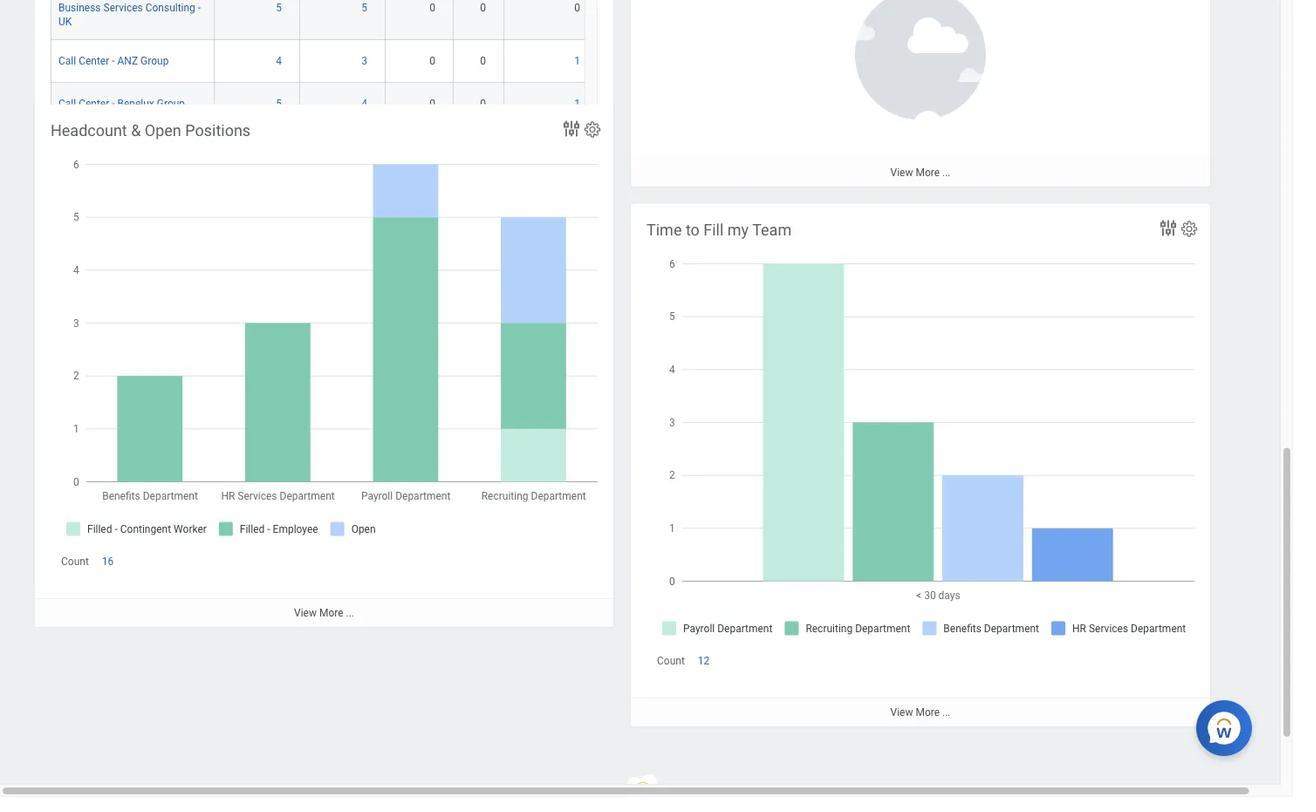 Task type: describe. For each thing, give the bounding box(es) containing it.
5 button for 4
[[276, 97, 284, 111]]

headcount plan to pipeline element
[[35, 0, 613, 188]]

12
[[698, 655, 710, 667]]

center for anz
[[79, 55, 109, 68]]

consulting
[[145, 2, 195, 14]]

headcount & open positions element
[[35, 104, 613, 627]]

0 horizontal spatial 4 button
[[276, 55, 284, 69]]

fill
[[704, 221, 724, 239]]

team
[[752, 221, 792, 239]]

call center - anz group link
[[58, 52, 169, 68]]

headcount
[[51, 121, 127, 140]]

call for call center - anz group
[[58, 55, 76, 68]]

row containing business services consulting - uk
[[51, 0, 599, 41]]

5 for 4
[[276, 98, 282, 110]]

view more ... link for headcount & open positions
[[35, 598, 613, 627]]

1 horizontal spatial 4 button
[[361, 97, 370, 111]]

1 button for 4
[[574, 97, 583, 111]]

onboarding status summary element
[[631, 0, 1210, 186]]

16 button
[[102, 555, 116, 569]]

services
[[103, 2, 143, 14]]

group for call center - benelux group
[[157, 98, 185, 110]]

configure headcount & open positions image
[[583, 120, 602, 139]]

business services consulting - uk
[[58, 2, 201, 28]]

- inside the business services consulting - uk
[[198, 2, 201, 14]]

16
[[102, 555, 114, 568]]

3
[[361, 55, 367, 68]]

business
[[58, 2, 101, 14]]

1 button for 3
[[574, 55, 583, 69]]

&
[[131, 121, 141, 140]]

call for call center - benelux group
[[58, 98, 76, 110]]

anz
[[117, 55, 138, 68]]

more inside the onboarding status summary element
[[916, 166, 940, 179]]

- for anz
[[112, 55, 115, 68]]

- for benelux
[[112, 98, 115, 110]]

configure time to fill my team image
[[1180, 219, 1199, 239]]

more for headcount & open positions
[[319, 607, 343, 619]]

5 for 5
[[276, 2, 282, 14]]

to
[[686, 221, 700, 239]]

row containing call center - anz group
[[51, 41, 599, 83]]

12 button
[[698, 654, 712, 668]]

count for headcount
[[61, 555, 89, 568]]



Task type: vqa. For each thing, say whether or not it's contained in the screenshot.
$719,449.63 in the left of the page
no



Task type: locate. For each thing, give the bounding box(es) containing it.
-
[[198, 2, 201, 14], [112, 55, 115, 68], [112, 98, 115, 110]]

0 horizontal spatial count
[[61, 555, 89, 568]]

center up headcount
[[79, 98, 109, 110]]

uk
[[58, 16, 72, 28]]

group for call center - anz group
[[141, 55, 169, 68]]

3 button
[[361, 55, 370, 69]]

more
[[916, 166, 940, 179], [319, 607, 343, 619], [916, 707, 940, 719]]

row
[[51, 0, 599, 41], [51, 41, 599, 83], [51, 83, 599, 137]]

4 left "3"
[[276, 55, 282, 68]]

time
[[647, 221, 682, 239]]

0 vertical spatial 4
[[276, 55, 282, 68]]

view inside headcount & open positions element
[[294, 607, 317, 619]]

time to fill my team
[[647, 221, 792, 239]]

headcount & open positions
[[51, 121, 251, 140]]

2 row from the top
[[51, 41, 599, 83]]

view more ... link for time to fill my team
[[631, 698, 1210, 727]]

... for time to fill my team
[[942, 707, 951, 719]]

1 vertical spatial group
[[157, 98, 185, 110]]

more inside headcount & open positions element
[[319, 607, 343, 619]]

center
[[79, 55, 109, 68], [79, 98, 109, 110]]

view for time to fill my team
[[890, 707, 913, 719]]

0
[[430, 2, 435, 14], [480, 2, 486, 14], [574, 2, 580, 14], [430, 55, 435, 68], [480, 55, 486, 68], [430, 98, 435, 110], [480, 98, 486, 110]]

0 vertical spatial view more ... link
[[631, 158, 1210, 186]]

1 1 button from the top
[[574, 55, 583, 69]]

1 for 3
[[574, 55, 580, 68]]

view inside time to fill my team element
[[890, 707, 913, 719]]

0 vertical spatial 1
[[574, 55, 580, 68]]

1 vertical spatial center
[[79, 98, 109, 110]]

- left anz
[[112, 55, 115, 68]]

4 button down 3 "button"
[[361, 97, 370, 111]]

0 vertical spatial view
[[890, 166, 913, 179]]

count left 16 at the left bottom of page
[[61, 555, 89, 568]]

2 vertical spatial view more ...
[[890, 707, 951, 719]]

call center - benelux group
[[58, 98, 185, 110]]

3 row from the top
[[51, 83, 599, 137]]

configure and view chart data image
[[561, 118, 582, 139]]

2 vertical spatial view more ... link
[[631, 698, 1210, 727]]

0 vertical spatial 4 button
[[276, 55, 284, 69]]

open
[[145, 121, 181, 140]]

0 vertical spatial -
[[198, 2, 201, 14]]

0 button
[[430, 1, 438, 15], [480, 1, 489, 15], [574, 1, 583, 15], [430, 55, 438, 69], [480, 55, 489, 69], [430, 97, 438, 111], [480, 97, 489, 111]]

1 button
[[574, 55, 583, 69], [574, 97, 583, 111]]

1 vertical spatial view more ...
[[294, 607, 354, 619]]

1 vertical spatial more
[[319, 607, 343, 619]]

my
[[728, 221, 749, 239]]

5 button for 5
[[276, 1, 284, 15]]

- left benelux
[[112, 98, 115, 110]]

1 vertical spatial 1 button
[[574, 97, 583, 111]]

call center - benelux group link
[[58, 95, 185, 110]]

... inside time to fill my team element
[[942, 707, 951, 719]]

1 center from the top
[[79, 55, 109, 68]]

call down uk
[[58, 55, 76, 68]]

... for headcount & open positions
[[346, 607, 354, 619]]

0 vertical spatial group
[[141, 55, 169, 68]]

1 for 4
[[574, 98, 580, 110]]

view inside the onboarding status summary element
[[890, 166, 913, 179]]

view more ... for headcount & open positions
[[294, 607, 354, 619]]

more for time to fill my team
[[916, 707, 940, 719]]

1
[[574, 55, 580, 68], [574, 98, 580, 110]]

count
[[61, 555, 89, 568], [657, 655, 685, 667]]

- right consulting
[[198, 2, 201, 14]]

1 vertical spatial call
[[58, 98, 76, 110]]

row containing call center - benelux group
[[51, 83, 599, 137]]

view more ... for time to fill my team
[[890, 707, 951, 719]]

4 button
[[276, 55, 284, 69], [361, 97, 370, 111]]

view for headcount & open positions
[[294, 607, 317, 619]]

view more ...
[[890, 166, 951, 179], [294, 607, 354, 619], [890, 707, 951, 719]]

0 vertical spatial 1 button
[[574, 55, 583, 69]]

call up headcount
[[58, 98, 76, 110]]

group right anz
[[141, 55, 169, 68]]

call
[[58, 55, 76, 68], [58, 98, 76, 110]]

1 call from the top
[[58, 55, 76, 68]]

5 button
[[276, 1, 284, 15], [361, 1, 370, 15], [276, 97, 284, 111]]

... inside headcount & open positions element
[[346, 607, 354, 619]]

center left anz
[[79, 55, 109, 68]]

1 vertical spatial view
[[294, 607, 317, 619]]

0 vertical spatial center
[[79, 55, 109, 68]]

2 vertical spatial -
[[112, 98, 115, 110]]

center for benelux
[[79, 98, 109, 110]]

2 call from the top
[[58, 98, 76, 110]]

benelux
[[117, 98, 154, 110]]

2 vertical spatial view
[[890, 707, 913, 719]]

1 1 from the top
[[574, 55, 580, 68]]

4 down 3 "button"
[[361, 98, 367, 110]]

1 vertical spatial -
[[112, 55, 115, 68]]

4 button left "3"
[[276, 55, 284, 69]]

2 center from the top
[[79, 98, 109, 110]]

view more ... inside the onboarding status summary element
[[890, 166, 951, 179]]

1 vertical spatial 4
[[361, 98, 367, 110]]

0 vertical spatial more
[[916, 166, 940, 179]]

1 vertical spatial 1
[[574, 98, 580, 110]]

count inside time to fill my team element
[[657, 655, 685, 667]]

view more ... link
[[631, 158, 1210, 186], [35, 598, 613, 627], [631, 698, 1210, 727]]

...
[[942, 166, 951, 179], [346, 607, 354, 619], [942, 707, 951, 719]]

view more ... inside time to fill my team element
[[890, 707, 951, 719]]

1 vertical spatial 4 button
[[361, 97, 370, 111]]

1 vertical spatial count
[[657, 655, 685, 667]]

positions
[[185, 121, 251, 140]]

2 1 button from the top
[[574, 97, 583, 111]]

view
[[890, 166, 913, 179], [294, 607, 317, 619], [890, 707, 913, 719]]

group
[[141, 55, 169, 68], [157, 98, 185, 110]]

2 1 from the top
[[574, 98, 580, 110]]

4
[[276, 55, 282, 68], [361, 98, 367, 110]]

1 vertical spatial view more ... link
[[35, 598, 613, 627]]

group up open
[[157, 98, 185, 110]]

5
[[276, 2, 282, 14], [361, 2, 367, 14], [276, 98, 282, 110]]

1 vertical spatial ...
[[346, 607, 354, 619]]

configure and view chart data image
[[1158, 218, 1179, 239]]

view more ... inside headcount & open positions element
[[294, 607, 354, 619]]

0 horizontal spatial 4
[[276, 55, 282, 68]]

time to fill my team element
[[631, 204, 1210, 727]]

more inside time to fill my team element
[[916, 707, 940, 719]]

1 row from the top
[[51, 0, 599, 41]]

0 vertical spatial view more ...
[[890, 166, 951, 179]]

0 vertical spatial call
[[58, 55, 76, 68]]

2 vertical spatial more
[[916, 707, 940, 719]]

call center - anz group
[[58, 55, 169, 68]]

1 horizontal spatial 4
[[361, 98, 367, 110]]

... inside the onboarding status summary element
[[942, 166, 951, 179]]

0 vertical spatial ...
[[942, 166, 951, 179]]

count left the 12
[[657, 655, 685, 667]]

1 horizontal spatial count
[[657, 655, 685, 667]]

count for time
[[657, 655, 685, 667]]

0 vertical spatial count
[[61, 555, 89, 568]]

business services consulting - uk link
[[58, 0, 201, 28]]

2 vertical spatial ...
[[942, 707, 951, 719]]



